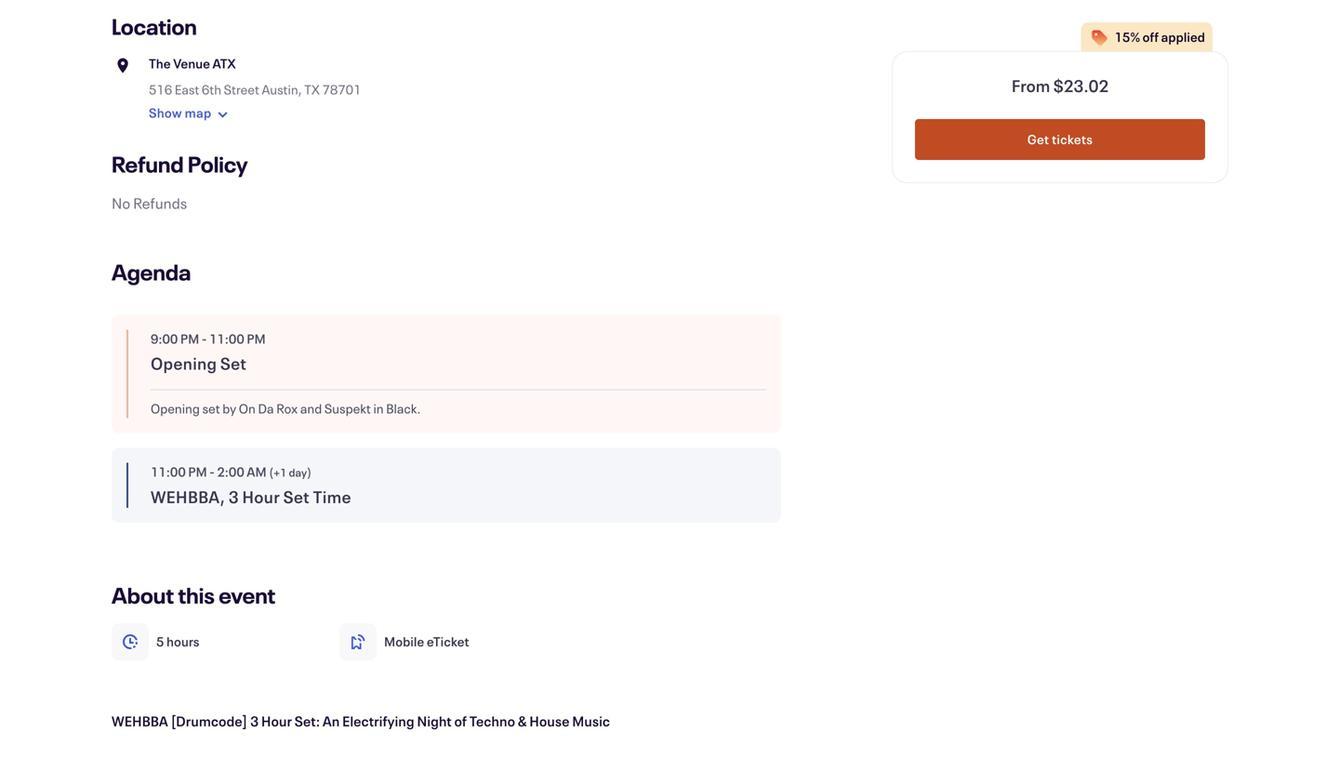 Task type: vqa. For each thing, say whether or not it's contained in the screenshot.
this
yes



Task type: describe. For each thing, give the bounding box(es) containing it.
house
[[529, 712, 570, 730]]

- for (
[[210, 463, 215, 480]]

da
[[258, 400, 274, 417]]

hours
[[166, 633, 200, 650]]

11:00 pm - 2:00 am ( +1 day ) wehbba, 3 hour set time
[[151, 463, 351, 508]]

1 vertical spatial 3
[[250, 712, 259, 730]]

from $23.02
[[1012, 74, 1109, 97]]

atx
[[213, 55, 236, 72]]

the venue atx 516 east 6th street austin, tx 78701
[[149, 55, 361, 98]]

policy
[[188, 149, 248, 179]]

day
[[289, 465, 307, 480]]

map
[[185, 104, 211, 122]]

9:00
[[151, 330, 178, 347]]

11:00 inside 9:00 pm - 11:00 pm opening set
[[209, 330, 244, 347]]

off
[[1143, 28, 1159, 46]]

am
[[247, 463, 267, 480]]

pm for opening
[[180, 330, 199, 347]]

6th
[[202, 81, 221, 98]]

the
[[149, 55, 171, 72]]

applied
[[1161, 28, 1205, 46]]

an
[[323, 712, 340, 730]]

tx
[[304, 81, 320, 98]]

suspekt
[[324, 400, 371, 417]]

get
[[1028, 131, 1050, 148]]

by
[[223, 400, 236, 417]]

get tickets
[[1028, 131, 1093, 148]]

from
[[1012, 74, 1051, 97]]

about this event
[[112, 580, 276, 610]]

1 vertical spatial hour
[[261, 712, 292, 730]]

time
[[313, 486, 351, 508]]

get tickets button
[[915, 119, 1205, 160]]

no
[[112, 193, 130, 213]]

agenda
[[112, 257, 191, 286]]

east
[[175, 81, 199, 98]]

on
[[239, 400, 256, 417]]

9:00 pm - 11:00 pm opening set
[[151, 330, 266, 374]]

of
[[454, 712, 467, 730]]

opening set by on da rox and suspekt in black.
[[151, 400, 421, 417]]

&
[[518, 712, 527, 730]]

- for opening
[[202, 330, 207, 347]]

5 hours
[[156, 633, 200, 650]]

this
[[178, 580, 215, 610]]

black.
[[386, 400, 421, 417]]

refund
[[112, 149, 184, 179]]

wehbba
[[112, 712, 168, 730]]



Task type: locate. For each thing, give the bounding box(es) containing it.
1 horizontal spatial 3
[[250, 712, 259, 730]]

and
[[300, 400, 322, 417]]

opening down 9:00
[[151, 352, 217, 374]]

2:00
[[217, 463, 244, 480]]

set up by
[[220, 352, 247, 374]]

hour inside 11:00 pm - 2:00 am ( +1 day ) wehbba, 3 hour set time
[[242, 486, 280, 508]]

music
[[572, 712, 610, 730]]

location
[[112, 12, 197, 41]]

3
[[229, 486, 239, 508], [250, 712, 259, 730]]

techno
[[469, 712, 515, 730]]

electrifying
[[342, 712, 415, 730]]

0 horizontal spatial 3
[[229, 486, 239, 508]]

austin,
[[262, 81, 302, 98]]

11:00
[[209, 330, 244, 347], [151, 463, 186, 480]]

set inside 11:00 pm - 2:00 am ( +1 day ) wehbba, 3 hour set time
[[283, 486, 310, 508]]

1 horizontal spatial -
[[210, 463, 215, 480]]

opening left set in the left bottom of the page
[[151, 400, 200, 417]]

hour
[[242, 486, 280, 508], [261, 712, 292, 730]]

78701
[[322, 81, 361, 98]]

[drumcode]
[[171, 712, 248, 730]]

pm inside 11:00 pm - 2:00 am ( +1 day ) wehbba, 3 hour set time
[[188, 463, 207, 480]]

mobile
[[384, 633, 424, 650]]

event
[[219, 580, 276, 610]]

1 vertical spatial 11:00
[[151, 463, 186, 480]]

0 horizontal spatial 11:00
[[151, 463, 186, 480]]

11:00 inside 11:00 pm - 2:00 am ( +1 day ) wehbba, 3 hour set time
[[151, 463, 186, 480]]

in
[[373, 400, 384, 417]]

street
[[224, 81, 259, 98]]

0 vertical spatial -
[[202, 330, 207, 347]]

pm up on
[[247, 330, 266, 347]]

hour down am
[[242, 486, 280, 508]]

3 right [drumcode]
[[250, 712, 259, 730]]

refunds
[[133, 193, 187, 213]]

1 horizontal spatial set
[[283, 486, 310, 508]]

eticket
[[427, 633, 469, 650]]

3 inside 11:00 pm - 2:00 am ( +1 day ) wehbba, 3 hour set time
[[229, 486, 239, 508]]

rox
[[276, 400, 298, 417]]

about
[[112, 580, 174, 610]]

15%
[[1115, 28, 1140, 46]]

)
[[307, 465, 312, 480]]

mobile eticket
[[384, 633, 469, 650]]

opening inside 9:00 pm - 11:00 pm opening set
[[151, 352, 217, 374]]

11:00 up the wehbba,
[[151, 463, 186, 480]]

+1
[[274, 465, 287, 480]]

11:00 right 9:00
[[209, 330, 244, 347]]

set
[[202, 400, 220, 417]]

2 opening from the top
[[151, 400, 200, 417]]

refund policy
[[112, 149, 248, 179]]

$23.02
[[1054, 74, 1109, 97]]

wehbba [drumcode] 3 hour set: an electrifying night of techno & house music
[[112, 712, 610, 730]]

pm
[[180, 330, 199, 347], [247, 330, 266, 347], [188, 463, 207, 480]]

- inside 9:00 pm - 11:00 pm opening set
[[202, 330, 207, 347]]

-
[[202, 330, 207, 347], [210, 463, 215, 480]]

opening
[[151, 352, 217, 374], [151, 400, 200, 417]]

0 vertical spatial 3
[[229, 486, 239, 508]]

venue
[[173, 55, 210, 72]]

1 horizontal spatial 11:00
[[209, 330, 244, 347]]

0 vertical spatial hour
[[242, 486, 280, 508]]

show map button
[[149, 99, 234, 129]]

0 vertical spatial set
[[220, 352, 247, 374]]

pm for (
[[188, 463, 207, 480]]

hour left set:
[[261, 712, 292, 730]]

516
[[149, 81, 172, 98]]

1 opening from the top
[[151, 352, 217, 374]]

1 vertical spatial -
[[210, 463, 215, 480]]

no refunds
[[112, 193, 187, 213]]

set inside 9:00 pm - 11:00 pm opening set
[[220, 352, 247, 374]]

3 down 2:00
[[229, 486, 239, 508]]

- right 9:00
[[202, 330, 207, 347]]

- inside 11:00 pm - 2:00 am ( +1 day ) wehbba, 3 hour set time
[[210, 463, 215, 480]]

1 vertical spatial set
[[283, 486, 310, 508]]

set down day
[[283, 486, 310, 508]]

0 vertical spatial 11:00
[[209, 330, 244, 347]]

pm up the wehbba,
[[188, 463, 207, 480]]

0 horizontal spatial set
[[220, 352, 247, 374]]

set
[[220, 352, 247, 374], [283, 486, 310, 508]]

15% off applied
[[1115, 28, 1205, 46]]

night
[[417, 712, 452, 730]]

0 vertical spatial opening
[[151, 352, 217, 374]]

set:
[[295, 712, 320, 730]]

show
[[149, 104, 182, 122]]

show map
[[149, 104, 211, 122]]

- left 2:00
[[210, 463, 215, 480]]

0 horizontal spatial -
[[202, 330, 207, 347]]

1 vertical spatial opening
[[151, 400, 200, 417]]

pm right 9:00
[[180, 330, 199, 347]]

(
[[269, 465, 274, 480]]

tickets
[[1052, 131, 1093, 148]]

5
[[156, 633, 164, 650]]

wehbba,
[[151, 486, 225, 508]]



